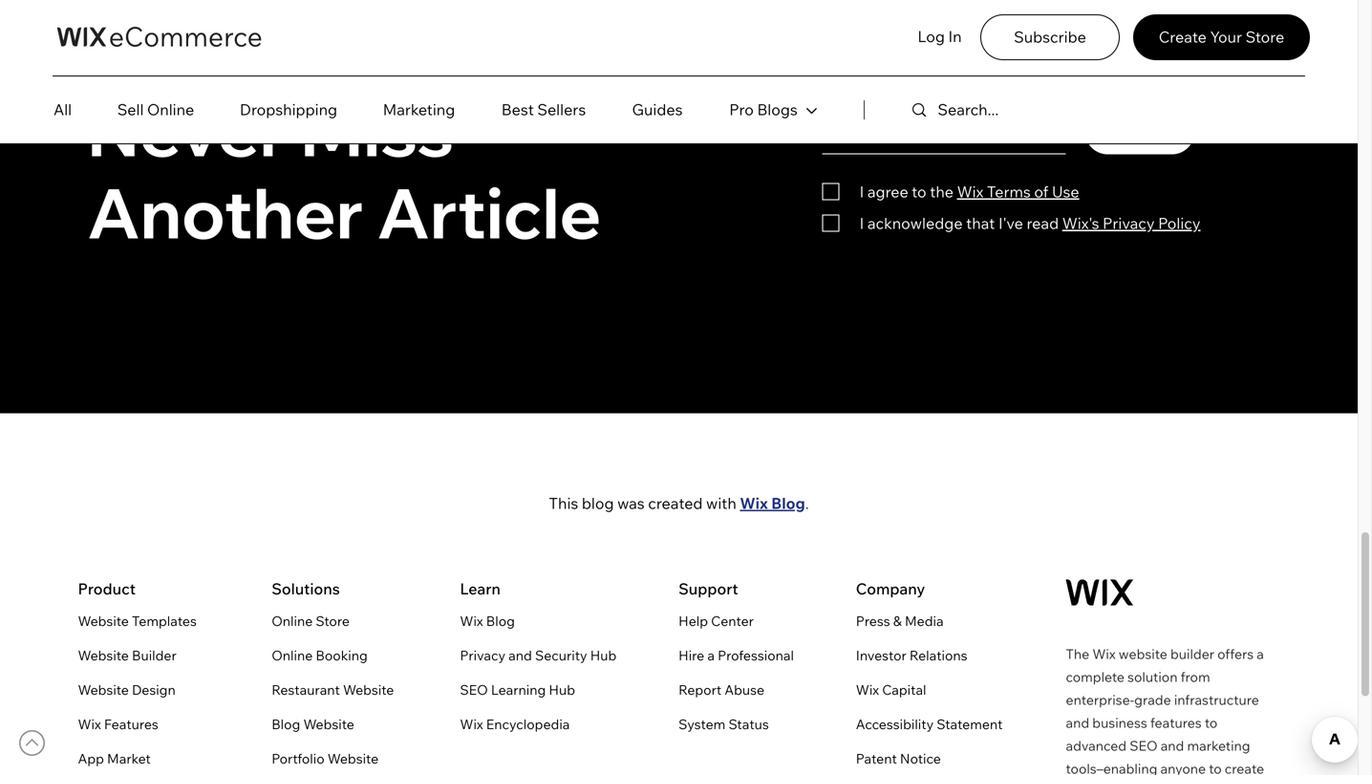 Task type: vqa. For each thing, say whether or not it's contained in the screenshot.
Scale
no



Task type: describe. For each thing, give the bounding box(es) containing it.
privacy and security hub link
[[460, 644, 617, 667]]

abuse
[[725, 682, 765, 698]]

sell online
[[117, 100, 194, 119]]

restaurant website link
[[272, 679, 394, 702]]

website templates link
[[78, 610, 197, 633]]

online for online booking
[[272, 647, 313, 664]]

create your store link
[[1134, 14, 1311, 60]]

use
[[1052, 182, 1080, 201]]

dropshipping link
[[218, 91, 359, 129]]

website builder link
[[78, 644, 177, 667]]

wix capital
[[856, 682, 927, 698]]

website up website design
[[78, 647, 129, 664]]

guides link
[[609, 91, 706, 129]]

wix's
[[1063, 213, 1100, 233]]

with
[[706, 494, 737, 513]]

solution
[[1128, 669, 1178, 685]]

wix features link
[[78, 713, 158, 736]]

1 vertical spatial to
[[1205, 715, 1218, 731]]

help center
[[679, 613, 754, 630]]

blogs
[[758, 100, 798, 119]]

support
[[679, 579, 739, 598]]

policy
[[1159, 213, 1201, 233]]

app market link
[[78, 748, 151, 771]]

wix inside the wix website builder offers a complete solution from enterprise-grade infrastructure and business features to advanced seo and marketing tools–enabling anyone to c
[[1093, 646, 1116, 663]]

privacy and security hub
[[460, 647, 617, 664]]

wix encyclopedia link
[[460, 713, 570, 736]]

professional
[[718, 647, 794, 664]]

website down product
[[78, 613, 129, 630]]

subscribe
[[1014, 27, 1087, 46]]

read
[[1027, 213, 1059, 233]]

system status
[[679, 716, 769, 733]]

in
[[949, 27, 962, 46]]

status
[[729, 716, 769, 733]]

.
[[806, 494, 809, 513]]

wix left encyclopedia
[[460, 716, 483, 733]]

wix logo, homepage image
[[1066, 579, 1134, 606]]

media
[[905, 613, 944, 630]]

report
[[679, 682, 722, 698]]

system status link
[[679, 713, 769, 736]]

all
[[54, 100, 72, 119]]

blog inside blog website link
[[272, 716, 300, 733]]

wix right the
[[957, 182, 984, 201]]

help
[[679, 613, 708, 630]]

1 vertical spatial privacy
[[460, 647, 506, 664]]

features
[[104, 716, 158, 733]]

the
[[930, 182, 954, 201]]

2 vertical spatial to
[[1209, 760, 1222, 775]]

help center link
[[679, 610, 754, 633]]

marketing
[[383, 100, 455, 119]]

log
[[918, 27, 945, 46]]

sellers
[[538, 100, 586, 119]]

acknowledge
[[868, 213, 963, 233]]

templates
[[132, 613, 197, 630]]

Search... search field
[[938, 88, 1114, 132]]

your
[[1211, 27, 1243, 46]]

portfolio website link
[[272, 748, 379, 771]]

business
[[1093, 715, 1148, 731]]

seo learning hub link
[[460, 679, 575, 702]]

booking
[[316, 647, 368, 664]]

article
[[377, 169, 602, 256]]

wix blog
[[460, 613, 515, 630]]

online booking
[[272, 647, 368, 664]]

website down blog website link
[[328, 750, 379, 767]]

accessibility statement link
[[856, 713, 1003, 736]]

1 vertical spatial store
[[316, 613, 350, 630]]

product
[[78, 579, 136, 598]]

0 vertical spatial store
[[1246, 27, 1285, 46]]

online inside sell online link
[[147, 100, 194, 119]]

wix terms of use link
[[954, 182, 1080, 201]]

restaurant website
[[272, 682, 394, 698]]

0 horizontal spatial hub
[[549, 682, 575, 698]]

wix left capital
[[856, 682, 880, 698]]

pro
[[730, 100, 754, 119]]

wix down "learn"
[[460, 613, 483, 630]]

accessibility
[[856, 716, 934, 733]]

investor relations
[[856, 647, 968, 664]]

0 vertical spatial wix blog link
[[740, 494, 806, 513]]

report abuse
[[679, 682, 765, 698]]

report abuse link
[[679, 679, 765, 702]]

infrastructure
[[1175, 692, 1260, 708]]

blog
[[582, 494, 614, 513]]

sell online link
[[94, 91, 218, 129]]

enterprise-
[[1066, 692, 1135, 708]]

learning
[[491, 682, 546, 698]]

i agree to the wix terms of use
[[860, 182, 1080, 201]]

online store
[[272, 613, 350, 630]]

hire a professional link
[[679, 644, 794, 667]]

0 horizontal spatial and
[[509, 647, 532, 664]]

wix right with
[[740, 494, 768, 513]]



Task type: locate. For each thing, give the bounding box(es) containing it.
blog right with
[[772, 494, 806, 513]]

1 horizontal spatial a
[[1257, 646, 1265, 663]]

statement
[[937, 716, 1003, 733]]

wix features
[[78, 716, 158, 733]]

another
[[87, 169, 364, 256]]

store up booking
[[316, 613, 350, 630]]

never miss another article
[[87, 87, 602, 256]]

privacy right 'wix's'
[[1103, 213, 1155, 233]]

of
[[1035, 182, 1049, 201]]

a right hire
[[708, 647, 715, 664]]

1 i from the top
[[860, 182, 864, 201]]

create
[[1159, 27, 1207, 46]]

to down the infrastructure
[[1205, 715, 1218, 731]]

pro blogs
[[730, 100, 798, 119]]

terms
[[987, 182, 1031, 201]]

online
[[147, 100, 194, 119], [272, 613, 313, 630], [272, 647, 313, 664]]

investor
[[856, 647, 907, 664]]

1 horizontal spatial wix blog link
[[740, 494, 806, 513]]

this
[[549, 494, 579, 513]]

1 vertical spatial online
[[272, 613, 313, 630]]

sell
[[117, 100, 144, 119]]

seo down 'business'
[[1130, 738, 1158, 754]]

online inside online store link
[[272, 613, 313, 630]]

a inside the wix website builder offers a complete solution from enterprise-grade infrastructure and business features to advanced seo and marketing tools–enabling anyone to c
[[1257, 646, 1265, 663]]

website
[[1119, 646, 1168, 663]]

1 vertical spatial blog
[[486, 613, 515, 630]]

system
[[679, 716, 726, 733]]

1 vertical spatial seo
[[1130, 738, 1158, 754]]

0 horizontal spatial wix blog link
[[460, 610, 515, 633]]

notice
[[900, 750, 941, 767]]

i've
[[999, 213, 1024, 233]]

log in link
[[914, 17, 966, 56]]

i
[[860, 182, 864, 201], [860, 213, 864, 233]]

1 horizontal spatial hub
[[591, 647, 617, 664]]

complete
[[1066, 669, 1125, 685]]

. link
[[806, 494, 809, 513]]

market
[[107, 750, 151, 767]]

1 horizontal spatial blog
[[486, 613, 515, 630]]

accessibility statement
[[856, 716, 1003, 733]]

site element
[[706, 87, 821, 145]]

i left agree
[[860, 182, 864, 201]]

0 vertical spatial i
[[860, 182, 864, 201]]

miss
[[300, 87, 454, 173]]

builder
[[132, 647, 177, 664]]

hub down security
[[549, 682, 575, 698]]

the wix website builder offers a complete solution from enterprise-grade infrastructure and business features to advanced seo and marketing tools–enabling anyone to c
[[1066, 646, 1265, 775]]

0 vertical spatial seo
[[460, 682, 488, 698]]

relations
[[910, 647, 968, 664]]

wix blog link down "learn"
[[460, 610, 515, 633]]

Enter your email here email field
[[823, 108, 1066, 154]]

0 horizontal spatial seo
[[460, 682, 488, 698]]

website down booking
[[343, 682, 394, 698]]

0 horizontal spatial privacy
[[460, 647, 506, 664]]

0 vertical spatial hub
[[591, 647, 617, 664]]

website design
[[78, 682, 176, 698]]

company
[[856, 579, 926, 598]]

wix up app
[[78, 716, 101, 733]]

features
[[1151, 715, 1202, 731]]

0 vertical spatial online
[[147, 100, 194, 119]]

2 horizontal spatial and
[[1161, 738, 1185, 754]]

website down restaurant website link
[[303, 716, 355, 733]]

seo inside the wix website builder offers a complete solution from enterprise-grade infrastructure and business features to advanced seo and marketing tools–enabling anyone to c
[[1130, 738, 1158, 754]]

1 vertical spatial wix blog link
[[460, 610, 515, 633]]

to left the
[[912, 182, 927, 201]]

and up learning
[[509, 647, 532, 664]]

to
[[912, 182, 927, 201], [1205, 715, 1218, 731], [1209, 760, 1222, 775]]

offers
[[1218, 646, 1254, 663]]

0 vertical spatial to
[[912, 182, 927, 201]]

capital
[[883, 682, 927, 698]]

online down the "solutions"
[[272, 613, 313, 630]]

a
[[1257, 646, 1265, 663], [708, 647, 715, 664]]

wix blog link
[[740, 494, 806, 513], [460, 610, 515, 633]]

0 vertical spatial and
[[509, 647, 532, 664]]

blog
[[772, 494, 806, 513], [486, 613, 515, 630], [272, 716, 300, 733]]

center
[[711, 613, 754, 630]]

subscribe link
[[981, 14, 1120, 60]]

2 i from the top
[[860, 213, 864, 233]]

wix
[[957, 182, 984, 201], [740, 494, 768, 513], [460, 613, 483, 630], [1093, 646, 1116, 663], [856, 682, 880, 698], [78, 716, 101, 733], [460, 716, 483, 733]]

wix capital link
[[856, 679, 927, 702]]

press & media
[[856, 613, 944, 630]]

seo
[[460, 682, 488, 698], [1130, 738, 1158, 754]]

website builder
[[78, 647, 177, 664]]

website up wix features
[[78, 682, 129, 698]]

blog up portfolio
[[272, 716, 300, 733]]

was
[[618, 494, 645, 513]]

online inside online booking "link"
[[272, 647, 313, 664]]

website
[[78, 613, 129, 630], [78, 647, 129, 664], [78, 682, 129, 698], [343, 682, 394, 698], [303, 716, 355, 733], [328, 750, 379, 767]]

marketing link
[[359, 91, 479, 129]]

anyone
[[1161, 760, 1206, 775]]

0 horizontal spatial a
[[708, 647, 715, 664]]

i left acknowledge
[[860, 213, 864, 233]]

best sellers
[[502, 100, 586, 119]]

2 horizontal spatial blog
[[772, 494, 806, 513]]

seo learning hub
[[460, 682, 575, 698]]

online for online store
[[272, 613, 313, 630]]

security
[[535, 647, 588, 664]]

i for i acknowledge that i've read wix's privacy policy
[[860, 213, 864, 233]]

hub right security
[[591, 647, 617, 664]]

the
[[1066, 646, 1090, 663]]

1 horizontal spatial store
[[1246, 27, 1285, 46]]

dropshipping
[[240, 100, 338, 119]]

to down marketing
[[1209, 760, 1222, 775]]

marketing
[[1188, 738, 1251, 754]]

hire
[[679, 647, 705, 664]]

1 vertical spatial hub
[[549, 682, 575, 698]]

never
[[87, 87, 287, 173]]

blog down "learn"
[[486, 613, 515, 630]]

store right your
[[1246, 27, 1285, 46]]

encyclopedia
[[486, 716, 570, 733]]

0 horizontal spatial blog
[[272, 716, 300, 733]]

app
[[78, 750, 104, 767]]

1 vertical spatial and
[[1066, 715, 1090, 731]]

and down features at the bottom right of the page
[[1161, 738, 1185, 754]]

2 vertical spatial online
[[272, 647, 313, 664]]

create your store
[[1159, 27, 1285, 46]]

blog inside wix blog link
[[486, 613, 515, 630]]

and up advanced
[[1066, 715, 1090, 731]]

log in
[[918, 27, 962, 46]]

privacy down wix blog
[[460, 647, 506, 664]]

1 horizontal spatial privacy
[[1103, 213, 1155, 233]]

2 vertical spatial blog
[[272, 716, 300, 733]]

&
[[894, 613, 902, 630]]

i acknowledge that i've read wix's privacy policy
[[860, 213, 1201, 233]]

wix up complete
[[1093, 646, 1116, 663]]

0 horizontal spatial store
[[316, 613, 350, 630]]

i for i agree to the wix terms of use
[[860, 182, 864, 201]]

best
[[502, 100, 534, 119]]

app market
[[78, 750, 151, 767]]

0 vertical spatial blog
[[772, 494, 806, 513]]

2 vertical spatial and
[[1161, 738, 1185, 754]]

wix blog link right with
[[740, 494, 806, 513]]

this blog was created with wix blog .
[[549, 494, 809, 513]]

online up the 'restaurant'
[[272, 647, 313, 664]]

seo left learning
[[460, 682, 488, 698]]

guides
[[632, 100, 683, 119]]

None search field
[[901, 88, 1154, 132]]

1 vertical spatial i
[[860, 213, 864, 233]]

best sellers link
[[479, 91, 609, 129]]

1 horizontal spatial seo
[[1130, 738, 1158, 754]]

online right 'sell'
[[147, 100, 194, 119]]

1 horizontal spatial and
[[1066, 715, 1090, 731]]

online booking link
[[272, 644, 368, 667]]

agree
[[868, 182, 909, 201]]

website templates
[[78, 613, 197, 630]]

online store link
[[272, 610, 350, 633]]

0 vertical spatial privacy
[[1103, 213, 1155, 233]]

a right offers
[[1257, 646, 1265, 663]]

blog website link
[[272, 713, 355, 736]]

that
[[967, 213, 995, 233]]

all link
[[54, 91, 94, 129]]

patent
[[856, 750, 897, 767]]



